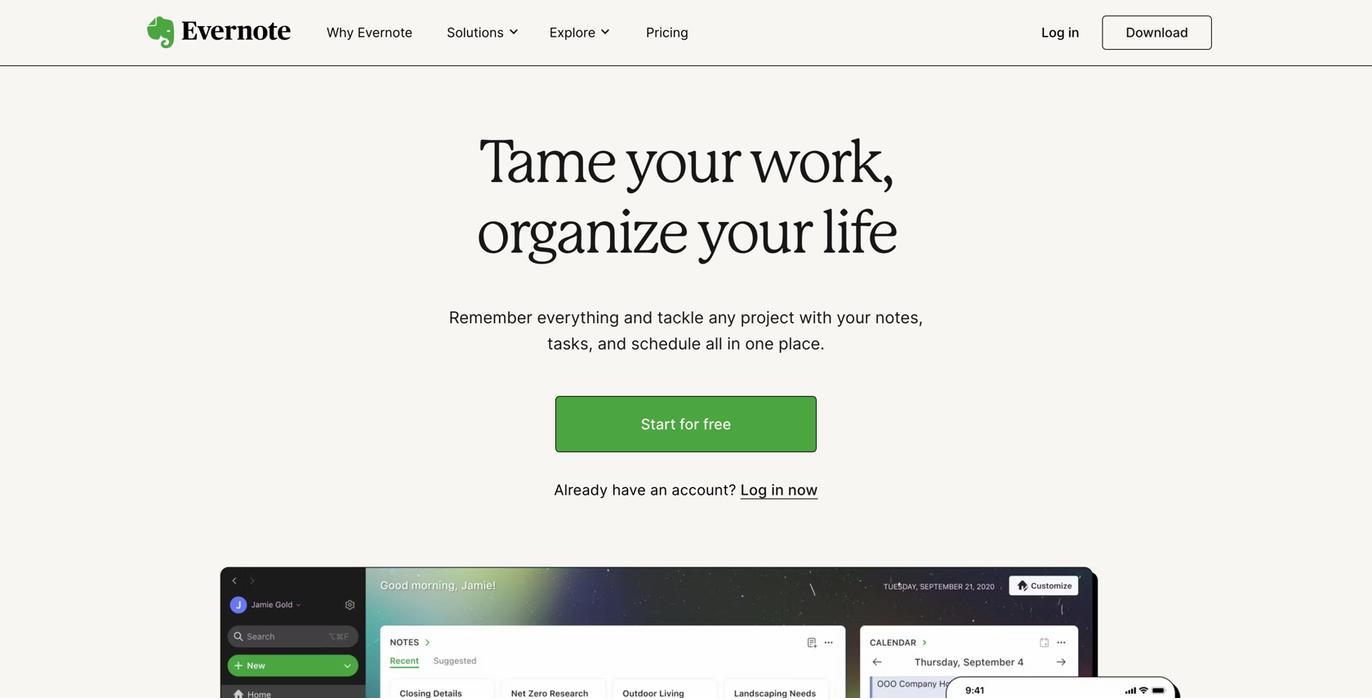 Task type: describe. For each thing, give the bounding box(es) containing it.
for
[[680, 415, 699, 433]]

log in link
[[1032, 18, 1089, 49]]

1 vertical spatial and
[[598, 334, 627, 354]]

account?
[[672, 481, 736, 499]]

tasks,
[[547, 334, 593, 354]]

already have an account? log in now
[[554, 481, 818, 499]]

0 horizontal spatial log
[[741, 481, 767, 499]]

why
[[327, 25, 354, 40]]

start for free link
[[555, 396, 817, 452]]

explore
[[550, 24, 596, 40]]

start
[[641, 415, 676, 433]]

why evernote
[[327, 25, 413, 40]]

organize your life
[[476, 209, 896, 264]]

why evernote link
[[317, 18, 422, 49]]

2 horizontal spatial in
[[1069, 25, 1080, 40]]

schedule
[[631, 334, 701, 354]]

0 vertical spatial and
[[624, 307, 653, 327]]

have
[[612, 481, 646, 499]]

your for tame
[[625, 138, 739, 194]]

remember everything and tackle any project with your notes, tasks, and schedule all in one place.
[[449, 307, 923, 354]]

now
[[788, 481, 818, 499]]

1 horizontal spatial in
[[771, 481, 784, 499]]

your inside remember everything and tackle any project with your notes, tasks, and schedule all in one place.
[[837, 307, 871, 327]]

free
[[703, 415, 731, 433]]

an
[[650, 481, 668, 499]]

solutions button
[[442, 24, 525, 42]]

already
[[554, 481, 608, 499]]

organize
[[476, 209, 687, 264]]

start for free
[[641, 415, 731, 433]]

pricing
[[646, 25, 689, 40]]

one
[[745, 334, 774, 354]]



Task type: locate. For each thing, give the bounding box(es) containing it.
1 vertical spatial your
[[697, 209, 811, 264]]

evernote logo image
[[147, 16, 291, 49]]

download link
[[1102, 16, 1212, 50]]

0 vertical spatial in
[[1069, 25, 1080, 40]]

notes,
[[876, 307, 923, 327]]

project
[[741, 307, 795, 327]]

work,
[[749, 138, 893, 194]]

and
[[624, 307, 653, 327], [598, 334, 627, 354]]

download
[[1126, 25, 1189, 40]]

1 horizontal spatial log
[[1042, 25, 1065, 40]]

pricing link
[[636, 18, 698, 49]]

everything
[[537, 307, 619, 327]]

life
[[821, 209, 896, 264]]

all
[[706, 334, 723, 354]]

log in now link
[[741, 481, 818, 499]]

log
[[1042, 25, 1065, 40], [741, 481, 767, 499]]

2 vertical spatial your
[[837, 307, 871, 327]]

remember
[[449, 307, 533, 327]]

tame your work,
[[480, 138, 893, 194]]

place.
[[779, 334, 825, 354]]

log inside log in link
[[1042, 25, 1065, 40]]

your
[[625, 138, 739, 194], [697, 209, 811, 264], [837, 307, 871, 327]]

0 vertical spatial log
[[1042, 25, 1065, 40]]

tame
[[480, 138, 615, 194]]

explore button
[[545, 24, 617, 42]]

log in
[[1042, 25, 1080, 40]]

any
[[709, 307, 736, 327]]

evernote
[[358, 25, 413, 40]]

in
[[1069, 25, 1080, 40], [727, 334, 741, 354], [771, 481, 784, 499]]

in inside remember everything and tackle any project with your notes, tasks, and schedule all in one place.
[[727, 334, 741, 354]]

0 horizontal spatial in
[[727, 334, 741, 354]]

0 vertical spatial your
[[625, 138, 739, 194]]

and right tasks,
[[598, 334, 627, 354]]

tackle
[[657, 307, 704, 327]]

2 vertical spatial in
[[771, 481, 784, 499]]

with
[[799, 307, 832, 327]]

and up "schedule"
[[624, 307, 653, 327]]

solutions
[[447, 24, 504, 40]]

home-widgets hero screen image
[[147, 567, 1225, 698]]

your for organize
[[697, 209, 811, 264]]

1 vertical spatial log
[[741, 481, 767, 499]]

1 vertical spatial in
[[727, 334, 741, 354]]



